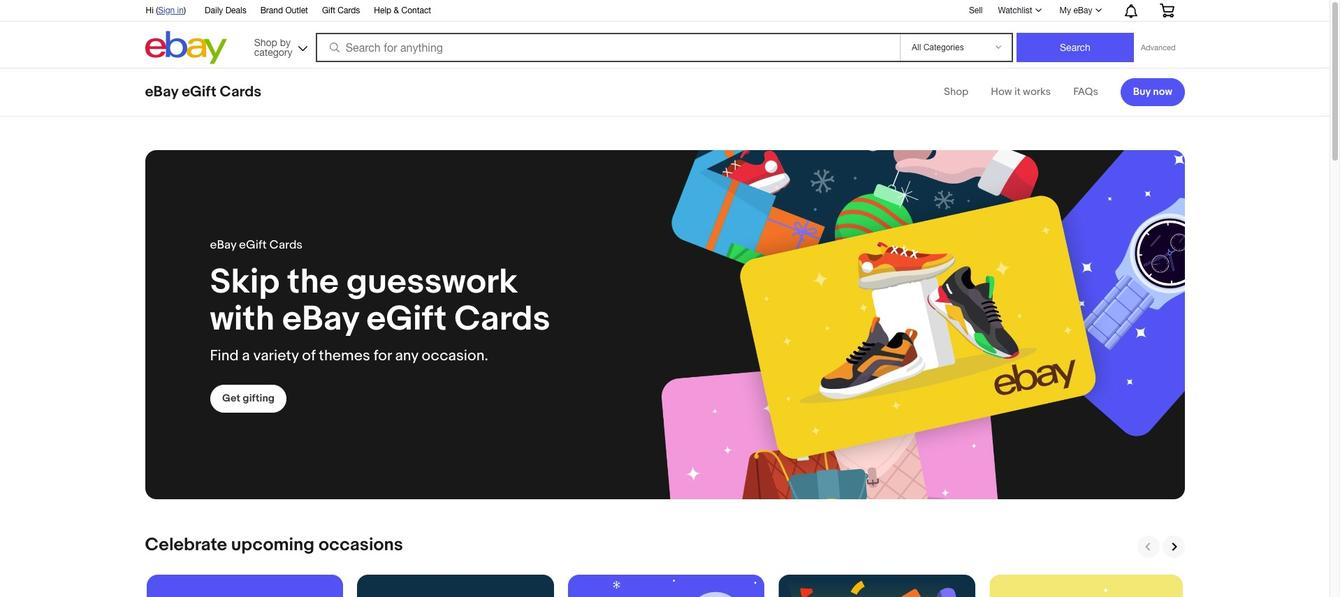Task type: locate. For each thing, give the bounding box(es) containing it.
previous image
[[1142, 541, 1155, 553]]

gift cards link
[[322, 3, 360, 19]]

category
[[254, 46, 292, 58]]

of
[[302, 347, 316, 365]]

help & contact
[[374, 6, 431, 15]]

1 vertical spatial ebay egift cards
[[210, 238, 303, 252]]

(
[[156, 6, 158, 15]]

it
[[1015, 85, 1021, 99]]

works
[[1023, 85, 1051, 99]]

1 horizontal spatial shop
[[944, 85, 969, 99]]

by
[[280, 37, 291, 48]]

help & contact link
[[374, 3, 431, 19]]

upcoming
[[231, 535, 315, 556]]

group
[[145, 570, 1185, 597]]

gift cards
[[322, 6, 360, 15]]

skip
[[210, 262, 280, 303]]

brand outlet link
[[260, 3, 308, 19]]

egift
[[182, 83, 216, 101], [239, 238, 267, 252], [367, 299, 447, 340]]

find
[[210, 347, 239, 365]]

deals
[[225, 6, 246, 15]]

cards
[[338, 6, 360, 15], [220, 83, 262, 101], [269, 238, 303, 252], [454, 299, 550, 340]]

celebrate
[[145, 535, 227, 556]]

shop left the how
[[944, 85, 969, 99]]

next image
[[1167, 541, 1180, 553]]

ebay
[[1074, 6, 1093, 15], [145, 83, 178, 101], [210, 238, 236, 252], [282, 299, 359, 340]]

daily deals
[[205, 6, 246, 15]]

outlet
[[285, 6, 308, 15]]

skip the guesswork with ebay egift cards find a variety of themes for any occasion.
[[210, 262, 550, 365]]

a
[[242, 347, 250, 365]]

shop for shop
[[944, 85, 969, 99]]

get gifting link
[[210, 385, 287, 413]]

2 horizontal spatial egift
[[367, 299, 447, 340]]

buy now
[[1133, 85, 1173, 98]]

brand
[[260, 6, 283, 15]]

cards up the
[[269, 238, 303, 252]]

shop left by
[[254, 37, 277, 48]]

watchlist link
[[991, 2, 1048, 19]]

0 horizontal spatial shop
[[254, 37, 277, 48]]

carousel navigation element
[[1134, 536, 1185, 558]]

for
[[374, 347, 392, 365]]

occasions
[[319, 535, 403, 556]]

1 horizontal spatial egift
[[239, 238, 267, 252]]

your shopping cart image
[[1159, 3, 1175, 17]]

variety
[[253, 347, 299, 365]]

2 vertical spatial egift
[[367, 299, 447, 340]]

ebay egift cards
[[145, 83, 262, 101], [210, 238, 303, 252]]

buy
[[1133, 85, 1151, 98]]

the
[[287, 262, 339, 303]]

shop for shop by category
[[254, 37, 277, 48]]

0 horizontal spatial egift
[[182, 83, 216, 101]]

cards inside skip the guesswork with ebay egift cards find a variety of themes for any occasion.
[[454, 299, 550, 340]]

shop
[[254, 37, 277, 48], [944, 85, 969, 99]]

any
[[395, 347, 418, 365]]

0 vertical spatial ebay egift cards
[[145, 83, 262, 101]]

gift
[[322, 6, 335, 15]]

brand outlet
[[260, 6, 308, 15]]

sign
[[158, 6, 175, 15]]

1 vertical spatial shop
[[944, 85, 969, 99]]

shop by category banner
[[138, 0, 1185, 68]]

watchlist
[[998, 6, 1033, 15]]

gifting
[[243, 392, 275, 405]]

None submit
[[1017, 33, 1134, 62]]

shop link
[[944, 85, 969, 99]]

cards up "occasion."
[[454, 299, 550, 340]]

shop by category
[[254, 37, 292, 58]]

0 vertical spatial shop
[[254, 37, 277, 48]]

daily
[[205, 6, 223, 15]]

shop inside the shop by category
[[254, 37, 277, 48]]

faqs link
[[1073, 85, 1099, 99]]

cards right gift
[[338, 6, 360, 15]]



Task type: describe. For each thing, give the bounding box(es) containing it.
get gifting
[[222, 392, 275, 405]]

cards down category
[[220, 83, 262, 101]]

0 vertical spatial egift
[[182, 83, 216, 101]]

hi
[[146, 6, 154, 15]]

1 vertical spatial egift
[[239, 238, 267, 252]]

how it works
[[991, 85, 1051, 99]]

guesswork
[[346, 262, 518, 303]]

help
[[374, 6, 391, 15]]

sell
[[969, 5, 983, 15]]

ebay inside 'link'
[[1074, 6, 1093, 15]]

how
[[991, 85, 1012, 99]]

my
[[1060, 6, 1071, 15]]

advanced link
[[1134, 34, 1183, 61]]

shop by category button
[[248, 31, 311, 61]]

daily deals link
[[205, 3, 246, 19]]

cards inside gift cards link
[[338, 6, 360, 15]]

now
[[1153, 85, 1173, 98]]

get
[[222, 392, 240, 405]]

buy now link
[[1121, 78, 1185, 106]]

sign in link
[[158, 6, 184, 15]]

celebrate upcoming occasions
[[145, 535, 403, 556]]

with
[[210, 299, 275, 340]]

gift cards at ebay image
[[145, 150, 1185, 500]]

none submit inside shop by category banner
[[1017, 33, 1134, 62]]

themes
[[319, 347, 370, 365]]

occasion.
[[422, 347, 488, 365]]

account navigation
[[138, 0, 1185, 22]]

)
[[184, 6, 186, 15]]

in
[[177, 6, 184, 15]]

hi ( sign in )
[[146, 6, 186, 15]]

sell link
[[963, 5, 989, 15]]

ebay inside skip the guesswork with ebay egift cards find a variety of themes for any occasion.
[[282, 299, 359, 340]]

Search for anything text field
[[318, 34, 897, 61]]

faqs
[[1073, 85, 1099, 99]]

&
[[394, 6, 399, 15]]

my ebay link
[[1052, 2, 1108, 19]]

contact
[[401, 6, 431, 15]]

egift inside skip the guesswork with ebay egift cards find a variety of themes for any occasion.
[[367, 299, 447, 340]]

how it works link
[[991, 85, 1051, 99]]

my ebay
[[1060, 6, 1093, 15]]

advanced
[[1141, 43, 1176, 52]]



Task type: vqa. For each thing, say whether or not it's contained in the screenshot.
right Shop
yes



